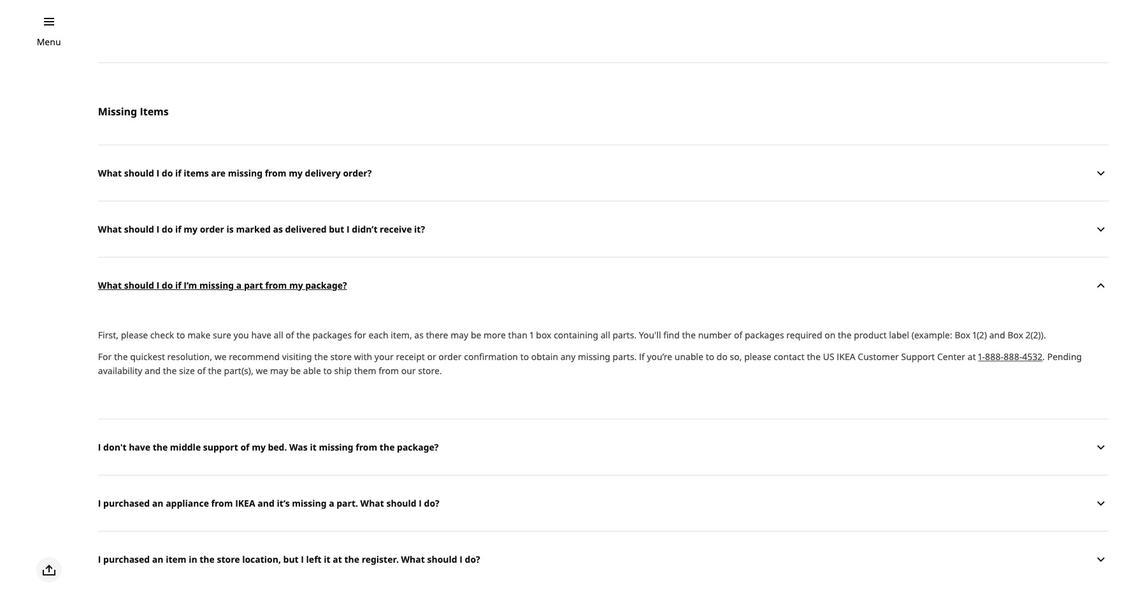 Task type: describe. For each thing, give the bounding box(es) containing it.
1 parts. from the top
[[613, 329, 637, 341]]

recommend
[[229, 351, 280, 363]]

sure
[[213, 329, 231, 341]]

my left delivery
[[289, 167, 303, 179]]

what should i do if i'm missing a part from my package? button
[[98, 257, 1109, 313]]

our
[[401, 365, 416, 377]]

missing right i'm
[[200, 279, 234, 291]]

1 888- from the left
[[986, 351, 1004, 363]]

if
[[640, 351, 645, 363]]

we inside . pending availability and the size of the part(s), we may be able to ship them from our store.
[[256, 365, 268, 377]]

it inside i purchased an item in the store location, but i left it at the register. what should i do? dropdown button
[[324, 553, 331, 565]]

check
[[150, 329, 174, 341]]

2 888- from the left
[[1004, 351, 1023, 363]]

2 horizontal spatial and
[[990, 329, 1006, 341]]

purchased for i purchased an item in the store location, but i left it at the register. what should i do?
[[103, 553, 150, 565]]

missing right was
[[319, 441, 354, 453]]

should inside dropdown button
[[427, 553, 458, 565]]

store.
[[418, 365, 442, 377]]

customer
[[858, 351, 900, 363]]

product
[[855, 329, 887, 341]]

in
[[189, 553, 197, 565]]

1
[[530, 329, 534, 341]]

visiting
[[282, 351, 312, 363]]

do? inside i purchased an item in the store location, but i left it at the register. what should i do? dropdown button
[[465, 553, 481, 565]]

what should i do if my order is marked as delivered but i didn't receive it?
[[98, 223, 425, 235]]

for
[[98, 351, 112, 363]]

.
[[1043, 351, 1046, 363]]

(example:
[[912, 329, 953, 341]]

1-888-888-4532 link
[[979, 351, 1043, 363]]

left
[[306, 553, 322, 565]]

us
[[824, 351, 835, 363]]

support
[[902, 351, 936, 363]]

part(s),
[[224, 365, 254, 377]]

first, please check to make sure you have all of the packages for each item, as there may be more than 1 box containing all parts. you'll find the number of packages required on the product label (example: box 1(2) and box 2(2)).
[[98, 329, 1047, 341]]

more
[[484, 329, 506, 341]]

of up so,
[[735, 329, 743, 341]]

. pending availability and the size of the part(s), we may be able to ship them from our store.
[[98, 351, 1083, 377]]

i purchased an item in the store location, but i left it at the register. what should i do? button
[[98, 531, 1109, 587]]

if for i'm
[[175, 279, 182, 291]]

what should i do if i'm missing a part from my package?
[[98, 279, 347, 291]]

quickest
[[130, 351, 165, 363]]

pending
[[1048, 351, 1083, 363]]

2 box from the left
[[1008, 329, 1024, 341]]

you'll
[[639, 329, 661, 341]]

for
[[354, 329, 367, 341]]

what should i do if items are missing from my delivery order? button
[[98, 145, 1109, 201]]

missing
[[98, 105, 137, 119]]

are
[[211, 167, 226, 179]]

1(2)
[[973, 329, 988, 341]]

4532
[[1023, 351, 1043, 363]]

menu
[[37, 36, 61, 48]]

receive
[[380, 223, 412, 235]]

marked
[[236, 223, 271, 235]]

my right the part
[[289, 279, 303, 291]]

there
[[426, 329, 449, 341]]

from right the part
[[265, 279, 287, 291]]

i'm
[[184, 279, 197, 291]]

find
[[664, 329, 680, 341]]

is
[[227, 223, 234, 235]]

contact
[[774, 351, 805, 363]]

middle
[[170, 441, 201, 453]]

have inside dropdown button
[[129, 441, 151, 453]]

for the quickest resolution, we recommend visiting the store with your receipt or order confirmation to obtain any missing parts. if you're unable to do so, please contact the us ikea customer support center at 1-888-888-4532
[[98, 351, 1043, 363]]

items
[[140, 105, 169, 119]]

0 horizontal spatial a
[[236, 279, 242, 291]]

didn't
[[352, 223, 378, 235]]

containing
[[554, 329, 599, 341]]

missing items
[[98, 105, 169, 119]]

so,
[[730, 351, 742, 363]]

1 all from the left
[[274, 329, 283, 341]]

on
[[825, 329, 836, 341]]

but inside 'dropdown button'
[[329, 223, 345, 235]]

do for items
[[162, 167, 173, 179]]

part.
[[337, 497, 358, 509]]

0 horizontal spatial package?
[[306, 279, 347, 291]]

of inside . pending availability and the size of the part(s), we may be able to ship them from our store.
[[197, 365, 206, 377]]

it's
[[277, 497, 290, 509]]

as inside 'dropdown button'
[[273, 223, 283, 235]]

support
[[203, 441, 238, 453]]

don't
[[103, 441, 127, 453]]

receipt
[[396, 351, 425, 363]]

missing right are
[[228, 167, 263, 179]]

able
[[303, 365, 321, 377]]

i don't have the middle support of my bed. was it missing from the package? button
[[98, 419, 1109, 475]]

item,
[[391, 329, 412, 341]]

was
[[290, 441, 308, 453]]

0 horizontal spatial please
[[121, 329, 148, 341]]

2 packages from the left
[[745, 329, 785, 341]]

appliance
[[166, 497, 209, 509]]

what should i do if my order is marked as delivered but i didn't receive it? button
[[98, 201, 1109, 257]]

to left 'obtain'
[[521, 351, 529, 363]]

1 horizontal spatial at
[[968, 351, 977, 363]]

1 box from the left
[[955, 329, 971, 341]]

should for what should i do if items are missing from my delivery order?
[[124, 167, 154, 179]]

them
[[354, 365, 377, 377]]

1 horizontal spatial have
[[251, 329, 272, 341]]

1 vertical spatial order
[[439, 351, 462, 363]]

item
[[166, 553, 186, 565]]

1 horizontal spatial ikea
[[837, 351, 856, 363]]

if for items
[[175, 167, 182, 179]]

confirmation
[[464, 351, 518, 363]]

center
[[938, 351, 966, 363]]

box
[[536, 329, 552, 341]]

1-
[[979, 351, 986, 363]]

any
[[561, 351, 576, 363]]

menu button
[[37, 35, 61, 49]]

number
[[699, 329, 732, 341]]

size
[[179, 365, 195, 377]]

of inside dropdown button
[[241, 441, 250, 453]]



Task type: locate. For each thing, give the bounding box(es) containing it.
parts. left you'll at the right of page
[[613, 329, 637, 341]]

of
[[286, 329, 294, 341], [735, 329, 743, 341], [197, 365, 206, 377], [241, 441, 250, 453]]

be left more
[[471, 329, 482, 341]]

be inside . pending availability and the size of the part(s), we may be able to ship them from our store.
[[291, 365, 301, 377]]

1 vertical spatial have
[[129, 441, 151, 453]]

missing right it's
[[292, 497, 327, 509]]

0 horizontal spatial box
[[955, 329, 971, 341]]

if left items
[[175, 167, 182, 179]]

from inside . pending availability and the size of the part(s), we may be able to ship them from our store.
[[379, 365, 399, 377]]

part
[[244, 279, 263, 291]]

store inside dropdown button
[[217, 553, 240, 565]]

location,
[[242, 553, 281, 565]]

parts. left if
[[613, 351, 637, 363]]

0 horizontal spatial order
[[200, 223, 224, 235]]

1 horizontal spatial store
[[331, 351, 352, 363]]

may
[[451, 329, 469, 341], [270, 365, 288, 377]]

do left so,
[[717, 351, 728, 363]]

should for what should i do if i'm missing a part from my package?
[[124, 279, 154, 291]]

0 horizontal spatial all
[[274, 329, 283, 341]]

1 horizontal spatial package?
[[397, 441, 439, 453]]

my
[[289, 167, 303, 179], [184, 223, 198, 235], [289, 279, 303, 291], [252, 441, 266, 453]]

my left is
[[184, 223, 198, 235]]

a left the part
[[236, 279, 242, 291]]

purchased inside dropdown button
[[103, 553, 150, 565]]

if inside 'what should i do if items are missing from my delivery order?' dropdown button
[[175, 167, 182, 179]]

should
[[124, 167, 154, 179], [124, 223, 154, 235], [124, 279, 154, 291], [387, 497, 417, 509], [427, 553, 458, 565]]

to left ship
[[324, 365, 332, 377]]

1 vertical spatial please
[[745, 351, 772, 363]]

1 vertical spatial a
[[329, 497, 334, 509]]

0 vertical spatial may
[[451, 329, 469, 341]]

and down quickest
[[145, 365, 161, 377]]

my inside 'dropdown button'
[[184, 223, 198, 235]]

0 horizontal spatial do?
[[424, 497, 440, 509]]

0 vertical spatial parts.
[[613, 329, 637, 341]]

each
[[369, 329, 389, 341]]

2 an from the top
[[152, 553, 164, 565]]

0 vertical spatial be
[[471, 329, 482, 341]]

do left i'm
[[162, 279, 173, 291]]

than
[[509, 329, 528, 341]]

0 horizontal spatial it
[[310, 441, 317, 453]]

box left the 2(2)).
[[1008, 329, 1024, 341]]

1 vertical spatial package?
[[397, 441, 439, 453]]

0 vertical spatial ikea
[[837, 351, 856, 363]]

my left bed.
[[252, 441, 266, 453]]

0 vertical spatial at
[[968, 351, 977, 363]]

or
[[427, 351, 437, 363]]

1 vertical spatial may
[[270, 365, 288, 377]]

0 vertical spatial please
[[121, 329, 148, 341]]

do left items
[[162, 167, 173, 179]]

an for item
[[152, 553, 164, 565]]

2(2)).
[[1026, 329, 1047, 341]]

do for i'm
[[162, 279, 173, 291]]

but left left at the left bottom
[[283, 553, 299, 565]]

1 horizontal spatial and
[[258, 497, 275, 509]]

do inside 'dropdown button'
[[162, 223, 173, 235]]

to right the unable
[[706, 351, 715, 363]]

bed.
[[268, 441, 287, 453]]

if inside what should i do if my order is marked as delivered but i didn't receive it? 'dropdown button'
[[175, 223, 182, 235]]

1 vertical spatial do?
[[465, 553, 481, 565]]

what should i do if items are missing from my delivery order?
[[98, 167, 372, 179]]

should for what should i do if my order is marked as delivered but i didn't receive it?
[[124, 223, 154, 235]]

ship
[[334, 365, 352, 377]]

0 horizontal spatial may
[[270, 365, 288, 377]]

do? inside i purchased an appliance from ikea and it's missing a part. what should i do? dropdown button
[[424, 497, 440, 509]]

1 vertical spatial store
[[217, 553, 240, 565]]

888- left the .
[[1004, 351, 1023, 363]]

store up ship
[[331, 351, 352, 363]]

an inside dropdown button
[[152, 553, 164, 565]]

order
[[200, 223, 224, 235], [439, 351, 462, 363]]

1 horizontal spatial be
[[471, 329, 482, 341]]

if left i'm
[[175, 279, 182, 291]]

missing right 'any'
[[578, 351, 611, 363]]

all up visiting
[[274, 329, 283, 341]]

do for my
[[162, 223, 173, 235]]

1 vertical spatial purchased
[[103, 553, 150, 565]]

may inside . pending availability and the size of the part(s), we may be able to ship them from our store.
[[270, 365, 288, 377]]

0 vertical spatial as
[[273, 223, 283, 235]]

0 horizontal spatial at
[[333, 553, 342, 565]]

1 horizontal spatial may
[[451, 329, 469, 341]]

1 purchased from the top
[[103, 497, 150, 509]]

and inside dropdown button
[[258, 497, 275, 509]]

and
[[990, 329, 1006, 341], [145, 365, 161, 377], [258, 497, 275, 509]]

0 vertical spatial do?
[[424, 497, 440, 509]]

your
[[375, 351, 394, 363]]

1 vertical spatial it
[[324, 553, 331, 565]]

ikea left it's
[[235, 497, 255, 509]]

ikea
[[837, 351, 856, 363], [235, 497, 255, 509]]

may right there
[[451, 329, 469, 341]]

an left 'item'
[[152, 553, 164, 565]]

i purchased an appliance from ikea and it's missing a part. what should i do?
[[98, 497, 440, 509]]

0 horizontal spatial packages
[[313, 329, 352, 341]]

it right left at the left bottom
[[324, 553, 331, 565]]

order inside 'dropdown button'
[[200, 223, 224, 235]]

0 vertical spatial if
[[175, 167, 182, 179]]

unable
[[675, 351, 704, 363]]

packages up contact
[[745, 329, 785, 341]]

0 vertical spatial it
[[310, 441, 317, 453]]

should inside 'dropdown button'
[[124, 223, 154, 235]]

as right 'item,'
[[415, 329, 424, 341]]

of up visiting
[[286, 329, 294, 341]]

1 vertical spatial but
[[283, 553, 299, 565]]

required
[[787, 329, 823, 341]]

from right appliance
[[211, 497, 233, 509]]

make
[[188, 329, 211, 341]]

i inside i don't have the middle support of my bed. was it missing from the package? dropdown button
[[98, 441, 101, 453]]

and left it's
[[258, 497, 275, 509]]

order?
[[343, 167, 372, 179]]

1 an from the top
[[152, 497, 164, 509]]

but
[[329, 223, 345, 235], [283, 553, 299, 565]]

parts.
[[613, 329, 637, 341], [613, 351, 637, 363]]

all right containing
[[601, 329, 611, 341]]

do left is
[[162, 223, 173, 235]]

2 if from the top
[[175, 223, 182, 235]]

order right or
[[439, 351, 462, 363]]

i purchased an appliance from ikea and it's missing a part. what should i do? button
[[98, 475, 1109, 531]]

1 vertical spatial we
[[256, 365, 268, 377]]

you
[[234, 329, 249, 341]]

resolution,
[[167, 351, 212, 363]]

1 horizontal spatial order
[[439, 351, 462, 363]]

1 vertical spatial ikea
[[235, 497, 255, 509]]

may down visiting
[[270, 365, 288, 377]]

0 vertical spatial store
[[331, 351, 352, 363]]

as
[[273, 223, 283, 235], [415, 329, 424, 341]]

an for appliance
[[152, 497, 164, 509]]

obtain
[[532, 351, 559, 363]]

please
[[121, 329, 148, 341], [745, 351, 772, 363]]

1 horizontal spatial it
[[324, 553, 331, 565]]

the
[[297, 329, 310, 341], [683, 329, 696, 341], [838, 329, 852, 341], [114, 351, 128, 363], [315, 351, 328, 363], [808, 351, 821, 363], [163, 365, 177, 377], [208, 365, 222, 377], [153, 441, 168, 453], [380, 441, 395, 453], [200, 553, 215, 565], [345, 553, 360, 565]]

delivery
[[305, 167, 341, 179]]

0 horizontal spatial ikea
[[235, 497, 255, 509]]

1 vertical spatial at
[[333, 553, 342, 565]]

at inside dropdown button
[[333, 553, 342, 565]]

0 horizontal spatial but
[[283, 553, 299, 565]]

0 vertical spatial order
[[200, 223, 224, 235]]

1 vertical spatial be
[[291, 365, 301, 377]]

1 vertical spatial as
[[415, 329, 424, 341]]

a
[[236, 279, 242, 291], [329, 497, 334, 509]]

be down visiting
[[291, 365, 301, 377]]

1 packages from the left
[[313, 329, 352, 341]]

1 horizontal spatial all
[[601, 329, 611, 341]]

you're
[[647, 351, 673, 363]]

box
[[955, 329, 971, 341], [1008, 329, 1024, 341]]

1 horizontal spatial box
[[1008, 329, 1024, 341]]

0 vertical spatial purchased
[[103, 497, 150, 509]]

as right marked
[[273, 223, 283, 235]]

1 vertical spatial parts.
[[613, 351, 637, 363]]

to inside . pending availability and the size of the part(s), we may be able to ship them from our store.
[[324, 365, 332, 377]]

i inside 'what should i do if items are missing from my delivery order?' dropdown button
[[157, 167, 160, 179]]

with
[[354, 351, 372, 363]]

2 vertical spatial and
[[258, 497, 275, 509]]

of right size
[[197, 365, 206, 377]]

we down the recommend at bottom
[[256, 365, 268, 377]]

store left location,
[[217, 553, 240, 565]]

what for what should i do if items are missing from my delivery order?
[[98, 167, 122, 179]]

what inside dropdown button
[[401, 553, 425, 565]]

packages left for on the bottom of the page
[[313, 329, 352, 341]]

0 vertical spatial we
[[215, 351, 227, 363]]

ikea inside dropdown button
[[235, 497, 255, 509]]

if
[[175, 167, 182, 179], [175, 223, 182, 235], [175, 279, 182, 291]]

purchased left 'item'
[[103, 553, 150, 565]]

a left part.
[[329, 497, 334, 509]]

we down sure
[[215, 351, 227, 363]]

availability
[[98, 365, 142, 377]]

0 horizontal spatial store
[[217, 553, 240, 565]]

0 vertical spatial have
[[251, 329, 272, 341]]

0 horizontal spatial have
[[129, 441, 151, 453]]

at left 1-
[[968, 351, 977, 363]]

1 if from the top
[[175, 167, 182, 179]]

be
[[471, 329, 482, 341], [291, 365, 301, 377]]

box left the 1(2)
[[955, 329, 971, 341]]

if left is
[[175, 223, 182, 235]]

purchased inside dropdown button
[[103, 497, 150, 509]]

please up quickest
[[121, 329, 148, 341]]

purchased
[[103, 497, 150, 509], [103, 553, 150, 565]]

i purchased an item in the store location, but i left it at the register. what should i do?
[[98, 553, 481, 565]]

missing
[[228, 167, 263, 179], [200, 279, 234, 291], [578, 351, 611, 363], [319, 441, 354, 453], [292, 497, 327, 509]]

1 horizontal spatial a
[[329, 497, 334, 509]]

please right so,
[[745, 351, 772, 363]]

rotate 180 image
[[1094, 278, 1109, 293]]

if inside what should i do if i'm missing a part from my package? dropdown button
[[175, 279, 182, 291]]

package?
[[306, 279, 347, 291], [397, 441, 439, 453]]

and inside . pending availability and the size of the part(s), we may be able to ship them from our store.
[[145, 365, 161, 377]]

1 horizontal spatial please
[[745, 351, 772, 363]]

purchased down 'don't'
[[103, 497, 150, 509]]

0 vertical spatial but
[[329, 223, 345, 235]]

from
[[265, 167, 287, 179], [265, 279, 287, 291], [379, 365, 399, 377], [356, 441, 378, 453], [211, 497, 233, 509]]

and right the 1(2)
[[990, 329, 1006, 341]]

1 horizontal spatial we
[[256, 365, 268, 377]]

1 horizontal spatial do?
[[465, 553, 481, 565]]

1 horizontal spatial packages
[[745, 329, 785, 341]]

from down your
[[379, 365, 399, 377]]

it inside i don't have the middle support of my bed. was it missing from the package? dropdown button
[[310, 441, 317, 453]]

0 horizontal spatial and
[[145, 365, 161, 377]]

of right support
[[241, 441, 250, 453]]

it right was
[[310, 441, 317, 453]]

1 vertical spatial if
[[175, 223, 182, 235]]

do?
[[424, 497, 440, 509], [465, 553, 481, 565]]

i inside what should i do if i'm missing a part from my package? dropdown button
[[157, 279, 160, 291]]

2 all from the left
[[601, 329, 611, 341]]

delivered
[[285, 223, 327, 235]]

have right you on the bottom of the page
[[251, 329, 272, 341]]

2 vertical spatial if
[[175, 279, 182, 291]]

0 vertical spatial an
[[152, 497, 164, 509]]

first,
[[98, 329, 119, 341]]

what for what should i do if i'm missing a part from my package?
[[98, 279, 122, 291]]

3 if from the top
[[175, 279, 182, 291]]

register.
[[362, 553, 399, 565]]

from left delivery
[[265, 167, 287, 179]]

1 vertical spatial and
[[145, 365, 161, 377]]

but left didn't
[[329, 223, 345, 235]]

at right left at the left bottom
[[333, 553, 342, 565]]

packages
[[313, 329, 352, 341], [745, 329, 785, 341]]

what inside 'dropdown button'
[[98, 223, 122, 235]]

purchased for i purchased an appliance from ikea and it's missing a part. what should i do?
[[103, 497, 150, 509]]

order left is
[[200, 223, 224, 235]]

1 horizontal spatial as
[[415, 329, 424, 341]]

0 vertical spatial package?
[[306, 279, 347, 291]]

i
[[157, 167, 160, 179], [157, 223, 160, 235], [347, 223, 350, 235], [157, 279, 160, 291], [98, 441, 101, 453], [98, 497, 101, 509], [419, 497, 422, 509], [98, 553, 101, 565], [301, 553, 304, 565], [460, 553, 463, 565]]

2 parts. from the top
[[613, 351, 637, 363]]

it?
[[414, 223, 425, 235]]

label
[[890, 329, 910, 341]]

1 vertical spatial an
[[152, 553, 164, 565]]

an left appliance
[[152, 497, 164, 509]]

1 horizontal spatial but
[[329, 223, 345, 235]]

i don't have the middle support of my bed. was it missing from the package?
[[98, 441, 439, 453]]

0 horizontal spatial we
[[215, 351, 227, 363]]

ikea right the us
[[837, 351, 856, 363]]

0 horizontal spatial be
[[291, 365, 301, 377]]

to left make
[[177, 329, 185, 341]]

from up part.
[[356, 441, 378, 453]]

2 purchased from the top
[[103, 553, 150, 565]]

we
[[215, 351, 227, 363], [256, 365, 268, 377]]

0 horizontal spatial as
[[273, 223, 283, 235]]

0 vertical spatial and
[[990, 329, 1006, 341]]

items
[[184, 167, 209, 179]]

have right 'don't'
[[129, 441, 151, 453]]

if for my
[[175, 223, 182, 235]]

what for what should i do if my order is marked as delivered but i didn't receive it?
[[98, 223, 122, 235]]

888- down the 1(2)
[[986, 351, 1004, 363]]

an inside dropdown button
[[152, 497, 164, 509]]

but inside dropdown button
[[283, 553, 299, 565]]

0 vertical spatial a
[[236, 279, 242, 291]]



Task type: vqa. For each thing, say whether or not it's contained in the screenshot.
the right the Home
no



